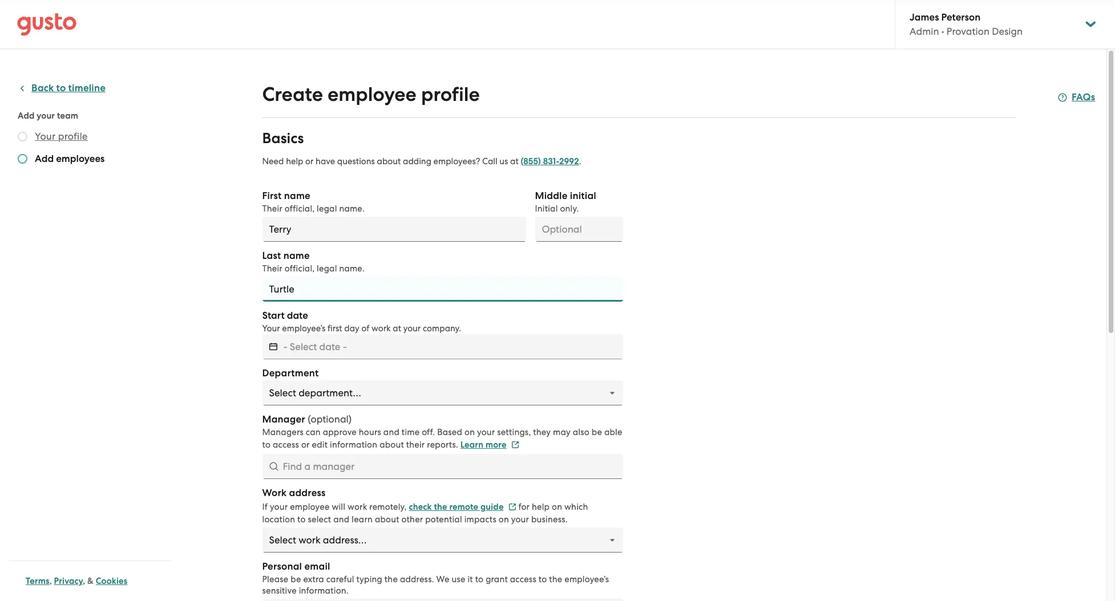 Task type: vqa. For each thing, say whether or not it's contained in the screenshot.
Enroll
no



Task type: locate. For each thing, give the bounding box(es) containing it.
2 their from the top
[[262, 264, 282, 274]]

, left privacy 'link'
[[49, 576, 52, 587]]

2 legal from the top
[[317, 264, 337, 274]]

access inside personal email please be extra careful typing the address. we use it to grant access to the employee's sensitive information.
[[510, 575, 536, 585]]

1 vertical spatial at
[[393, 324, 401, 334]]

sensitive
[[262, 586, 297, 596]]

on inside managers can approve hours and time off. based on your settings, they may also be able to access or edit information about their reports.
[[465, 427, 475, 438]]

2 official, from the top
[[285, 264, 315, 274]]

peterson
[[941, 11, 981, 23]]

about left adding at the left of page
[[377, 156, 401, 167]]

0 horizontal spatial help
[[286, 156, 303, 167]]

1 horizontal spatial profile
[[421, 83, 480, 106]]

0 horizontal spatial and
[[333, 515, 349, 525]]

opens in a new tab image left for
[[508, 504, 516, 511]]

2 vertical spatial about
[[375, 515, 399, 525]]

name inside last name their official, legal name.
[[283, 250, 310, 262]]

back to timeline button
[[18, 82, 106, 95]]

0 horizontal spatial on
[[465, 427, 475, 438]]

be left extra
[[291, 575, 301, 585]]

0 vertical spatial or
[[305, 156, 314, 167]]

about down time
[[380, 440, 404, 450]]

your profile
[[35, 131, 88, 142]]

your left company.
[[403, 324, 421, 334]]

1 horizontal spatial your
[[262, 324, 280, 334]]

work
[[262, 487, 287, 499]]

name. up start date your employee's first day of work at your company.
[[339, 264, 365, 274]]

their
[[262, 204, 282, 214], [262, 264, 282, 274]]

1 horizontal spatial at
[[510, 156, 519, 167]]

access inside managers can approve hours and time off. based on your settings, they may also be able to access or edit information about their reports.
[[273, 440, 299, 450]]

0 vertical spatial work
[[371, 324, 391, 334]]

your inside start date your employee's first day of work at your company.
[[403, 324, 421, 334]]

official, for last name
[[285, 264, 315, 274]]

0 vertical spatial employee's
[[282, 324, 325, 334]]

official, inside last name their official, legal name.
[[285, 264, 315, 274]]

1 horizontal spatial and
[[383, 427, 399, 438]]

on up business. at the bottom of the page
[[552, 502, 562, 512]]

to right it
[[475, 575, 484, 585]]

faqs button
[[1058, 91, 1095, 104]]

0 vertical spatial name
[[284, 190, 310, 202]]

personal email please be extra careful typing the address. we use it to grant access to the employee's sensitive information.
[[262, 561, 609, 596]]

name. up first name field
[[339, 204, 365, 214]]

profile inside button
[[58, 131, 88, 142]]

1 horizontal spatial work
[[371, 324, 391, 334]]

1 legal from the top
[[317, 204, 337, 214]]

work inside start date your employee's first day of work at your company.
[[371, 324, 391, 334]]

other
[[402, 515, 423, 525]]

your down the start
[[262, 324, 280, 334]]

on up learn
[[465, 427, 475, 438]]

last name their official, legal name.
[[262, 250, 365, 274]]

1 horizontal spatial ,
[[83, 576, 85, 587]]

their down first
[[262, 204, 282, 214]]

business.
[[531, 515, 568, 525]]

and
[[383, 427, 399, 438], [333, 515, 349, 525]]

0 vertical spatial profile
[[421, 83, 480, 106]]

or
[[305, 156, 314, 167], [301, 440, 310, 450]]

their down 'last' at the top left of the page
[[262, 264, 282, 274]]

0 vertical spatial your
[[35, 131, 56, 142]]

0 vertical spatial name.
[[339, 204, 365, 214]]

to inside for help on which location to select and learn about other potential impacts on your business.
[[297, 515, 306, 525]]

or inside managers can approve hours and time off. based on your settings, they may also be able to access or edit information about their reports.
[[301, 440, 310, 450]]

managers can approve hours and time off. based on your settings, they may also be able to access or edit information about their reports.
[[262, 427, 622, 450]]

your inside for help on which location to select and learn about other potential impacts on your business.
[[511, 515, 529, 525]]

1 vertical spatial employee's
[[565, 575, 609, 585]]

at
[[510, 156, 519, 167], [393, 324, 401, 334]]

it
[[468, 575, 473, 585]]

check image down add your team
[[18, 132, 27, 142]]

legal for last name
[[317, 264, 337, 274]]

1 official, from the top
[[285, 204, 315, 214]]

legal inside first name their official, legal name.
[[317, 204, 337, 214]]

Personal email field
[[262, 599, 623, 601]]

1 vertical spatial help
[[532, 502, 550, 512]]

first
[[327, 324, 342, 334]]

at inside start date your employee's first day of work at your company.
[[393, 324, 401, 334]]

their inside last name their official, legal name.
[[262, 264, 282, 274]]

add inside list
[[35, 153, 54, 165]]

about
[[377, 156, 401, 167], [380, 440, 404, 450], [375, 515, 399, 525]]

help right need
[[286, 156, 303, 167]]

1 vertical spatial about
[[380, 440, 404, 450]]

1 their from the top
[[262, 204, 282, 214]]

1 vertical spatial be
[[291, 575, 301, 585]]

name. inside first name their official, legal name.
[[339, 204, 365, 214]]

0 vertical spatial official,
[[285, 204, 315, 214]]

1 horizontal spatial access
[[510, 575, 536, 585]]

opens in a new tab image for check the remote guide
[[508, 504, 516, 511]]

adding
[[403, 156, 431, 167]]

your
[[35, 131, 56, 142], [262, 324, 280, 334]]

0 horizontal spatial be
[[291, 575, 301, 585]]

can
[[306, 427, 321, 438]]

0 horizontal spatial ,
[[49, 576, 52, 587]]

reports.
[[427, 440, 458, 450]]

managers
[[262, 427, 304, 438]]

0 horizontal spatial employee's
[[282, 324, 325, 334]]

your inside managers can approve hours and time off. based on your settings, they may also be able to access or edit information about their reports.
[[477, 427, 495, 438]]

work right of
[[371, 324, 391, 334]]

opens in a new tab image inside learn more 'link'
[[511, 441, 519, 449]]

1 vertical spatial and
[[333, 515, 349, 525]]

opens in a new tab image
[[511, 441, 519, 449], [508, 504, 516, 511]]

at right of
[[393, 324, 401, 334]]

check image left add employees
[[18, 154, 27, 164]]

manager (optional)
[[262, 414, 352, 426]]

0 vertical spatial employee
[[328, 83, 417, 106]]

1 horizontal spatial on
[[499, 515, 509, 525]]

your down add your team
[[35, 131, 56, 142]]

0 vertical spatial opens in a new tab image
[[511, 441, 519, 449]]

your inside start date your employee's first day of work at your company.
[[262, 324, 280, 334]]

settings,
[[497, 427, 531, 438]]

home image
[[17, 13, 76, 36]]

access right the grant
[[510, 575, 536, 585]]

1 vertical spatial or
[[301, 440, 310, 450]]

0 horizontal spatial at
[[393, 324, 401, 334]]

official, inside first name their official, legal name.
[[285, 204, 315, 214]]

call
[[482, 156, 497, 167]]

1 vertical spatial legal
[[317, 264, 337, 274]]

name.
[[339, 204, 365, 214], [339, 264, 365, 274]]

1 vertical spatial name
[[283, 250, 310, 262]]

learn
[[352, 515, 373, 525]]

1 vertical spatial on
[[552, 502, 562, 512]]

Start date field
[[283, 334, 623, 360]]

0 vertical spatial their
[[262, 204, 282, 214]]

middle
[[535, 190, 568, 202]]

date
[[287, 310, 308, 322]]

check image
[[18, 132, 27, 142], [18, 154, 27, 164]]

name. for last name
[[339, 264, 365, 274]]

add employees
[[35, 153, 105, 165]]

1 vertical spatial your
[[262, 324, 280, 334]]

manager
[[262, 414, 305, 426]]

for
[[518, 502, 530, 512]]

of
[[361, 324, 369, 334]]

1 vertical spatial profile
[[58, 131, 88, 142]]

0 vertical spatial legal
[[317, 204, 337, 214]]

add down back
[[18, 111, 35, 121]]

their inside first name their official, legal name.
[[262, 204, 282, 214]]

1 horizontal spatial add
[[35, 153, 54, 165]]

the
[[434, 502, 447, 512], [385, 575, 398, 585], [549, 575, 562, 585]]

guide
[[480, 502, 504, 512]]

be inside managers can approve hours and time off. based on your settings, they may also be able to access or edit information about their reports.
[[592, 427, 602, 438]]

1 vertical spatial their
[[262, 264, 282, 274]]

opens in a new tab image inside "check the remote guide" link
[[508, 504, 516, 511]]

start
[[262, 310, 285, 322]]

name inside first name their official, legal name.
[[284, 190, 310, 202]]

and inside for help on which location to select and learn about other potential impacts on your business.
[[333, 515, 349, 525]]

day
[[344, 324, 359, 334]]

create
[[262, 83, 323, 106]]

to left select
[[297, 515, 306, 525]]

and left time
[[383, 427, 399, 438]]

james
[[910, 11, 939, 23]]

1 horizontal spatial be
[[592, 427, 602, 438]]

access down managers
[[273, 440, 299, 450]]

add down your profile
[[35, 153, 54, 165]]

and down will
[[333, 515, 349, 525]]

grant
[[486, 575, 508, 585]]

name for last name
[[283, 250, 310, 262]]

work address
[[262, 487, 326, 499]]

james peterson admin • provation design
[[910, 11, 1023, 37]]

need
[[262, 156, 284, 167]]

timeline
[[68, 82, 106, 94]]

0 vertical spatial check image
[[18, 132, 27, 142]]

email
[[304, 561, 330, 573]]

create employee profile
[[262, 83, 480, 106]]

2992
[[559, 156, 579, 167]]

design
[[992, 26, 1023, 37]]

0 vertical spatial access
[[273, 440, 299, 450]]

be right also at right
[[592, 427, 602, 438]]

back
[[31, 82, 54, 94]]

,
[[49, 576, 52, 587], [83, 576, 85, 587]]

help up business. at the bottom of the page
[[532, 502, 550, 512]]

middle initial initial only.
[[535, 190, 596, 214]]

2 name. from the top
[[339, 264, 365, 274]]

official,
[[285, 204, 315, 214], [285, 264, 315, 274]]

may
[[553, 427, 571, 438]]

basics
[[262, 130, 304, 147]]

1 horizontal spatial help
[[532, 502, 550, 512]]

at right us
[[510, 156, 519, 167]]

help inside for help on which location to select and learn about other potential impacts on your business.
[[532, 502, 550, 512]]

0 horizontal spatial add
[[18, 111, 35, 121]]

name. inside last name their official, legal name.
[[339, 264, 365, 274]]

about down remotely,
[[375, 515, 399, 525]]

1 vertical spatial add
[[35, 153, 54, 165]]

0 horizontal spatial work
[[348, 502, 367, 512]]

official, for first name
[[285, 204, 315, 214]]

their for first
[[262, 204, 282, 214]]

they
[[533, 427, 551, 438]]

0 vertical spatial be
[[592, 427, 602, 438]]

work up the learn
[[348, 502, 367, 512]]

your up learn more
[[477, 427, 495, 438]]

1 horizontal spatial employee's
[[565, 575, 609, 585]]

0 vertical spatial help
[[286, 156, 303, 167]]

0 vertical spatial and
[[383, 427, 399, 438]]

0 horizontal spatial access
[[273, 440, 299, 450]]

2 vertical spatial on
[[499, 515, 509, 525]]

1 vertical spatial check image
[[18, 154, 27, 164]]

or left edit
[[301, 440, 310, 450]]

or left have on the left top of the page
[[305, 156, 314, 167]]

0 vertical spatial add
[[18, 111, 35, 121]]

name right 'last' at the top left of the page
[[283, 250, 310, 262]]

1 name. from the top
[[339, 204, 365, 214]]

2 horizontal spatial the
[[549, 575, 562, 585]]

employees?
[[433, 156, 480, 167]]

2 horizontal spatial on
[[552, 502, 562, 512]]

0 vertical spatial on
[[465, 427, 475, 438]]

learn more link
[[461, 440, 519, 450]]

to right the grant
[[539, 575, 547, 585]]

your down for
[[511, 515, 529, 525]]

approve
[[323, 427, 357, 438]]

1 vertical spatial name.
[[339, 264, 365, 274]]

to right back
[[56, 82, 66, 94]]

profile
[[421, 83, 480, 106], [58, 131, 88, 142]]

0 vertical spatial at
[[510, 156, 519, 167]]

select
[[308, 515, 331, 525]]

1 vertical spatial access
[[510, 575, 536, 585]]

to down managers
[[262, 440, 271, 450]]

0 horizontal spatial profile
[[58, 131, 88, 142]]

, left &
[[83, 576, 85, 587]]

time
[[402, 427, 420, 438]]

their
[[406, 440, 425, 450]]

also
[[573, 427, 589, 438]]

first name their official, legal name.
[[262, 190, 365, 214]]

1 vertical spatial opens in a new tab image
[[508, 504, 516, 511]]

cookies
[[96, 576, 127, 587]]

questions
[[337, 156, 375, 167]]

personal
[[262, 561, 302, 573]]

Middle initial field
[[535, 217, 623, 242]]

name right first
[[284, 190, 310, 202]]

0 horizontal spatial your
[[35, 131, 56, 142]]

1 vertical spatial official,
[[285, 264, 315, 274]]

opens in a new tab image down settings,
[[511, 441, 519, 449]]

legal inside last name their official, legal name.
[[317, 264, 337, 274]]

on down guide
[[499, 515, 509, 525]]

legal
[[317, 204, 337, 214], [317, 264, 337, 274]]



Task type: describe. For each thing, give the bounding box(es) containing it.
help for on
[[532, 502, 550, 512]]

for help on which location to select and learn about other potential impacts on your business.
[[262, 502, 588, 525]]

Manager field
[[262, 454, 623, 479]]

start date your employee's first day of work at your company.
[[262, 310, 461, 334]]

us
[[499, 156, 508, 167]]

typing
[[356, 575, 382, 585]]

to inside 'button'
[[56, 82, 66, 94]]

2 check image from the top
[[18, 154, 27, 164]]

please
[[262, 575, 288, 585]]

0 horizontal spatial the
[[385, 575, 398, 585]]

add for add your team
[[18, 111, 35, 121]]

have
[[316, 156, 335, 167]]

remote
[[449, 502, 478, 512]]

edit
[[312, 440, 328, 450]]

only.
[[560, 204, 579, 214]]

more
[[486, 440, 506, 450]]

your up location at the left bottom of page
[[270, 502, 288, 512]]

back to timeline
[[31, 82, 106, 94]]

based
[[437, 427, 462, 438]]

check
[[409, 502, 432, 512]]

use
[[452, 575, 465, 585]]

2 , from the left
[[83, 576, 85, 587]]

initial
[[535, 204, 558, 214]]

First name field
[[262, 217, 526, 242]]

need help or have questions about adding employees? call us at (855) 831-2992 .
[[262, 156, 581, 167]]

(855)
[[521, 156, 541, 167]]

calendar outline image
[[269, 341, 278, 353]]

(optional)
[[308, 414, 352, 425]]

address.
[[400, 575, 434, 585]]

add your team
[[18, 111, 78, 121]]

learn more
[[461, 440, 506, 450]]

name for first name
[[284, 190, 310, 202]]

employee's inside personal email please be extra careful typing the address. we use it to grant access to the employee's sensitive information.
[[565, 575, 609, 585]]

if your employee will work remotely,
[[262, 502, 407, 512]]

opens in a new tab image for learn more
[[511, 441, 519, 449]]

first
[[262, 190, 282, 202]]

employees
[[56, 153, 105, 165]]

provation
[[947, 26, 990, 37]]

company.
[[423, 324, 461, 334]]

your inside your profile button
[[35, 131, 56, 142]]

able
[[604, 427, 622, 438]]

terms
[[26, 576, 49, 587]]

careful
[[326, 575, 354, 585]]

which
[[564, 502, 588, 512]]

remotely,
[[369, 502, 407, 512]]

and inside managers can approve hours and time off. based on your settings, they may also be able to access or edit information about their reports.
[[383, 427, 399, 438]]

off.
[[422, 427, 435, 438]]

name. for first name
[[339, 204, 365, 214]]

Last name field
[[262, 277, 623, 302]]

.
[[579, 156, 581, 167]]

831-
[[543, 156, 559, 167]]

last
[[262, 250, 281, 262]]

information
[[330, 440, 377, 450]]

1 horizontal spatial the
[[434, 502, 447, 512]]

add employees list
[[18, 130, 167, 168]]

about inside for help on which location to select and learn about other potential impacts on your business.
[[375, 515, 399, 525]]

•
[[941, 26, 944, 37]]

address
[[289, 487, 326, 499]]

potential
[[425, 515, 462, 525]]

information.
[[299, 586, 349, 596]]

legal for first name
[[317, 204, 337, 214]]

add for add employees
[[35, 153, 54, 165]]

your left team
[[37, 111, 55, 121]]

impacts
[[464, 515, 496, 525]]

help for or
[[286, 156, 303, 167]]

1 vertical spatial work
[[348, 502, 367, 512]]

0 vertical spatial about
[[377, 156, 401, 167]]

privacy
[[54, 576, 83, 587]]

check the remote guide link
[[409, 502, 516, 512]]

admin
[[910, 26, 939, 37]]

faqs
[[1072, 91, 1095, 103]]

your profile button
[[35, 130, 88, 143]]

will
[[332, 502, 345, 512]]

&
[[87, 576, 94, 587]]

privacy link
[[54, 576, 83, 587]]

department
[[262, 368, 319, 379]]

hours
[[359, 427, 381, 438]]

learn
[[461, 440, 483, 450]]

(855) 831-2992 link
[[521, 156, 579, 167]]

if
[[262, 502, 268, 512]]

we
[[436, 575, 449, 585]]

their for last
[[262, 264, 282, 274]]

about inside managers can approve hours and time off. based on your settings, they may also be able to access or edit information about their reports.
[[380, 440, 404, 450]]

terms link
[[26, 576, 49, 587]]

location
[[262, 515, 295, 525]]

1 check image from the top
[[18, 132, 27, 142]]

1 vertical spatial employee
[[290, 502, 330, 512]]

initial
[[570, 190, 596, 202]]

employee's inside start date your employee's first day of work at your company.
[[282, 324, 325, 334]]

1 , from the left
[[49, 576, 52, 587]]

be inside personal email please be extra careful typing the address. we use it to grant access to the employee's sensitive information.
[[291, 575, 301, 585]]

to inside managers can approve hours and time off. based on your settings, they may also be able to access or edit information about their reports.
[[262, 440, 271, 450]]



